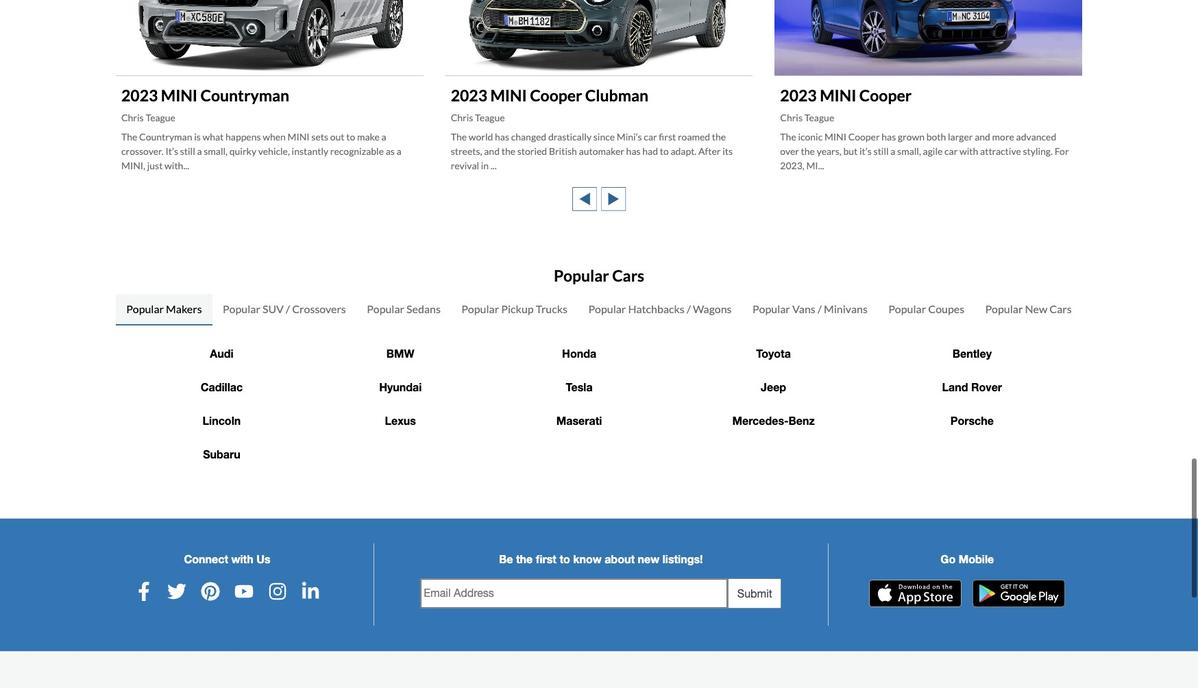 Task type: vqa. For each thing, say whether or not it's contained in the screenshot.
the Truck
no



Task type: describe. For each thing, give the bounding box(es) containing it.
listings!
[[663, 551, 703, 564]]

2 vertical spatial to
[[560, 551, 570, 564]]

hyundai
[[379, 379, 422, 392]]

british
[[549, 144, 577, 156]]

mini's
[[617, 130, 642, 141]]

bentley link
[[953, 346, 992, 359]]

popular for popular cars
[[554, 265, 609, 284]]

a right as at the left top
[[397, 144, 401, 156]]

cooper inside the iconic mini cooper has grown both larger and more advanced over the years, but it's still a small, agile car with attractive styling. for 2023, mi...
[[848, 130, 880, 141]]

bmw link
[[386, 346, 414, 359]]

car inside the world has changed drastically since mini's car first roamed the streets, and the storied british automaker has had to adapt. after its revival in ...
[[644, 130, 657, 141]]

be the first to know about new listings!
[[499, 551, 703, 564]]

it's
[[859, 144, 872, 156]]

the iconic mini cooper has grown both larger and more advanced over the years, but it's still a small, agile car with attractive styling. for 2023, mi...
[[780, 130, 1069, 170]]

porsche
[[950, 413, 994, 426]]

years,
[[817, 144, 841, 156]]

vehicle,
[[258, 144, 290, 156]]

popular for popular makers
[[126, 301, 164, 314]]

2023 mini cooper clubman link
[[451, 85, 648, 104]]

honda
[[562, 346, 596, 359]]

facebook image
[[134, 580, 153, 599]]

minivans
[[824, 301, 868, 314]]

over
[[780, 144, 799, 156]]

maserati
[[556, 413, 602, 426]]

a right make
[[381, 130, 386, 141]]

popular vans / minivans
[[753, 301, 868, 314]]

popular for popular new cars
[[985, 301, 1023, 314]]

cadillac link
[[201, 379, 243, 392]]

land
[[942, 379, 968, 392]]

chris teague link for 2023 mini cooper clubman
[[451, 110, 505, 122]]

attractive
[[980, 144, 1021, 156]]

jeep link
[[761, 379, 786, 392]]

lincoln
[[203, 413, 241, 426]]

rover
[[971, 379, 1002, 392]]

bentley
[[953, 346, 992, 359]]

2023,
[[780, 158, 804, 170]]

1 vertical spatial with
[[231, 551, 253, 564]]

just
[[147, 158, 163, 170]]

out
[[330, 130, 344, 141]]

connect with us
[[184, 551, 270, 564]]

mercedes-benz
[[732, 413, 815, 426]]

linkedin image
[[301, 580, 320, 599]]

mini for 2023 mini cooper clubman
[[490, 85, 527, 104]]

but
[[843, 144, 858, 156]]

mini for 2023 mini cooper
[[820, 85, 856, 104]]

lexus
[[385, 413, 416, 426]]

as
[[386, 144, 395, 156]]

2023 mini cooper chris teague
[[780, 85, 912, 122]]

it's
[[165, 144, 178, 156]]

both
[[926, 130, 946, 141]]

had
[[642, 144, 658, 156]]

2023 mini cooper clubman image
[[445, 0, 753, 74]]

audi
[[210, 346, 233, 359]]

submit
[[737, 586, 772, 598]]

teague for 2023 mini countryman
[[146, 110, 175, 122]]

after
[[698, 144, 721, 156]]

a down is
[[197, 144, 202, 156]]

and inside the iconic mini cooper has grown both larger and more advanced over the years, but it's still a small, agile car with attractive styling. for 2023, mi...
[[975, 130, 990, 141]]

makers
[[166, 301, 202, 314]]

popular for popular hatchbacks / wagons
[[588, 301, 626, 314]]

bmw
[[386, 346, 414, 359]]

chris inside 2023 mini cooper clubman chris teague
[[451, 110, 473, 122]]

drastically
[[548, 130, 592, 141]]

hyundai link
[[379, 379, 422, 392]]

sets
[[311, 130, 328, 141]]

cadillac
[[201, 379, 243, 392]]

instagram image
[[268, 580, 287, 599]]

2023 for 2023 mini cooper
[[780, 85, 817, 104]]

adapt.
[[671, 144, 697, 156]]

first inside the world has changed drastically since mini's car first roamed the streets, and the storied british automaker has had to adapt. after its revival in ...
[[659, 130, 676, 141]]

the world has changed drastically since mini's car first roamed the streets, and the storied british automaker has had to adapt. after its revival in ...
[[451, 130, 733, 170]]

recognizable
[[330, 144, 384, 156]]

with...
[[165, 158, 189, 170]]

revival
[[451, 158, 479, 170]]

coupes
[[928, 301, 964, 314]]

streets,
[[451, 144, 482, 156]]

and inside the world has changed drastically since mini's car first roamed the streets, and the storied british automaker has had to adapt. after its revival in ...
[[484, 144, 500, 156]]

lincoln link
[[203, 413, 241, 426]]

new
[[638, 551, 659, 564]]

to inside the world has changed drastically since mini's car first roamed the streets, and the storied british automaker has had to adapt. after its revival in ...
[[660, 144, 669, 156]]

suv
[[262, 301, 284, 314]]

what
[[203, 130, 224, 141]]

land rover link
[[942, 379, 1002, 392]]

be
[[499, 551, 513, 564]]

vans
[[792, 301, 815, 314]]

teague for 2023 mini cooper
[[804, 110, 834, 122]]

know
[[573, 551, 602, 564]]

larger
[[948, 130, 973, 141]]

a inside the iconic mini cooper has grown both larger and more advanced over the years, but it's still a small, agile car with attractive styling. for 2023, mi...
[[891, 144, 895, 156]]

countryman inside 2023 mini countryman chris teague
[[200, 85, 289, 104]]

get it on google play image
[[973, 578, 1065, 606]]

mobile
[[959, 551, 994, 564]]

countryman inside the countryman is what happens when mini sets out to make a crossover. it's still a small, quirky vehicle, instantly recognizable as a mini, just with...
[[139, 130, 192, 141]]

changed
[[511, 130, 546, 141]]

chris teague link for 2023 mini countryman
[[121, 110, 175, 122]]

in
[[481, 158, 489, 170]]

mini,
[[121, 158, 145, 170]]

crossovers
[[292, 301, 346, 314]]

1 vertical spatial first
[[536, 551, 557, 564]]

popular for popular coupes
[[888, 301, 926, 314]]



Task type: locate. For each thing, give the bounding box(es) containing it.
mi...
[[806, 158, 824, 170]]

popular left sedans in the left top of the page
[[367, 301, 404, 314]]

with down the larger
[[960, 144, 978, 156]]

trucks
[[536, 301, 568, 314]]

2023 inside 2023 mini countryman chris teague
[[121, 85, 158, 104]]

quirky
[[229, 144, 256, 156]]

2 2023 from the left
[[451, 85, 487, 104]]

1 horizontal spatial to
[[560, 551, 570, 564]]

3 2023 from the left
[[780, 85, 817, 104]]

2023 mini countryman link
[[121, 85, 289, 104]]

0 horizontal spatial small,
[[204, 144, 228, 156]]

small,
[[204, 144, 228, 156], [897, 144, 921, 156]]

storied
[[517, 144, 547, 156]]

0 horizontal spatial chris
[[121, 110, 144, 122]]

2023 up crossover.
[[121, 85, 158, 104]]

countryman up it's
[[139, 130, 192, 141]]

2023 inside 2023 mini cooper clubman chris teague
[[451, 85, 487, 104]]

is
[[194, 130, 201, 141]]

0 horizontal spatial /
[[286, 301, 290, 314]]

1 horizontal spatial small,
[[897, 144, 921, 156]]

tesla link
[[566, 379, 593, 392]]

cooper for chris
[[859, 85, 912, 104]]

1 horizontal spatial first
[[659, 130, 676, 141]]

popular up trucks
[[554, 265, 609, 284]]

popular left coupes
[[888, 301, 926, 314]]

the inside the iconic mini cooper has grown both larger and more advanced over the years, but it's still a small, agile car with attractive styling. for 2023, mi...
[[801, 144, 815, 156]]

popular sedans
[[367, 301, 441, 314]]

the up over
[[780, 130, 796, 141]]

the up its
[[712, 130, 726, 141]]

0 horizontal spatial the
[[121, 130, 137, 141]]

connect
[[184, 551, 228, 564]]

advanced
[[1016, 130, 1056, 141]]

and left more
[[975, 130, 990, 141]]

2 chris teague link from the left
[[451, 110, 505, 122]]

to right had
[[660, 144, 669, 156]]

teague
[[146, 110, 175, 122], [475, 110, 505, 122], [804, 110, 834, 122]]

mini inside 2023 mini cooper chris teague
[[820, 85, 856, 104]]

teague inside 2023 mini cooper clubman chris teague
[[475, 110, 505, 122]]

countryman
[[200, 85, 289, 104], [139, 130, 192, 141]]

2 the from the left
[[451, 130, 467, 141]]

popular left vans on the top of the page
[[753, 301, 790, 314]]

has right world
[[495, 130, 509, 141]]

popular hatchbacks / wagons
[[588, 301, 732, 314]]

cars right new
[[1050, 301, 1072, 314]]

2 horizontal spatial has
[[882, 130, 896, 141]]

1 horizontal spatial /
[[687, 301, 691, 314]]

cooper up it's
[[848, 130, 880, 141]]

0 horizontal spatial cars
[[612, 265, 644, 284]]

teague inside 2023 mini cooper chris teague
[[804, 110, 834, 122]]

agile
[[923, 144, 943, 156]]

submit button
[[728, 577, 782, 607]]

1 horizontal spatial with
[[960, 144, 978, 156]]

0 horizontal spatial countryman
[[139, 130, 192, 141]]

popular for popular suv / crossovers
[[223, 301, 260, 314]]

0 horizontal spatial first
[[536, 551, 557, 564]]

maserati link
[[556, 413, 602, 426]]

chris teague link up crossover.
[[121, 110, 175, 122]]

automaker
[[579, 144, 624, 156]]

1 horizontal spatial and
[[975, 130, 990, 141]]

popular new cars
[[985, 301, 1072, 314]]

1 horizontal spatial countryman
[[200, 85, 289, 104]]

mini inside the countryman is what happens when mini sets out to make a crossover. it's still a small, quirky vehicle, instantly recognizable as a mini, just with...
[[288, 130, 310, 141]]

2023 mini countryman chris teague
[[121, 85, 289, 122]]

iconic
[[798, 130, 823, 141]]

the up streets,
[[451, 130, 467, 141]]

1 horizontal spatial cars
[[1050, 301, 1072, 314]]

0 horizontal spatial teague
[[146, 110, 175, 122]]

teague up it's
[[146, 110, 175, 122]]

1 2023 from the left
[[121, 85, 158, 104]]

pinterest image
[[201, 580, 220, 599]]

car up had
[[644, 130, 657, 141]]

the inside the world has changed drastically since mini's car first roamed the streets, and the storied british automaker has had to adapt. after its revival in ...
[[451, 130, 467, 141]]

toyota
[[756, 346, 791, 359]]

0 horizontal spatial has
[[495, 130, 509, 141]]

the up crossover.
[[121, 130, 137, 141]]

to right the out
[[346, 130, 355, 141]]

with inside the iconic mini cooper has grown both larger and more advanced over the years, but it's still a small, agile car with attractive styling. for 2023, mi...
[[960, 144, 978, 156]]

0 vertical spatial countryman
[[200, 85, 289, 104]]

has down mini's
[[626, 144, 641, 156]]

cooper for clubman
[[530, 85, 582, 104]]

for
[[1055, 144, 1069, 156]]

/ for crossovers
[[286, 301, 290, 314]]

go
[[941, 551, 956, 564]]

1 vertical spatial countryman
[[139, 130, 192, 141]]

chris teague link for 2023 mini cooper
[[780, 110, 834, 122]]

subaru link
[[203, 446, 240, 459]]

3 chris teague link from the left
[[780, 110, 834, 122]]

chris inside 2023 mini cooper chris teague
[[780, 110, 803, 122]]

popular for popular sedans
[[367, 301, 404, 314]]

/ right suv
[[286, 301, 290, 314]]

sedans
[[406, 301, 441, 314]]

countryman up happens on the left of page
[[200, 85, 289, 104]]

teague up world
[[475, 110, 505, 122]]

popular suv / crossovers
[[223, 301, 346, 314]]

land rover
[[942, 379, 1002, 392]]

with left the us
[[231, 551, 253, 564]]

2 chris from the left
[[451, 110, 473, 122]]

mini
[[161, 85, 197, 104], [490, 85, 527, 104], [820, 85, 856, 104], [288, 130, 310, 141], [824, 130, 846, 141]]

chris inside 2023 mini countryman chris teague
[[121, 110, 144, 122]]

/ for wagons
[[687, 301, 691, 314]]

small, inside the countryman is what happens when mini sets out to make a crossover. it's still a small, quirky vehicle, instantly recognizable as a mini, just with...
[[204, 144, 228, 156]]

chris up crossover.
[[121, 110, 144, 122]]

to left the know
[[560, 551, 570, 564]]

popular cars
[[554, 265, 644, 284]]

the for 2023 mini countryman
[[121, 130, 137, 141]]

0 horizontal spatial still
[[180, 144, 195, 156]]

cooper up drastically
[[530, 85, 582, 104]]

roamed
[[678, 130, 710, 141]]

1 vertical spatial and
[[484, 144, 500, 156]]

1 vertical spatial cars
[[1050, 301, 1072, 314]]

0 horizontal spatial chris teague link
[[121, 110, 175, 122]]

has left grown
[[882, 130, 896, 141]]

0 vertical spatial with
[[960, 144, 978, 156]]

download on the app store image
[[869, 578, 962, 606]]

has inside the iconic mini cooper has grown both larger and more advanced over the years, but it's still a small, agile car with attractive styling. for 2023, mi...
[[882, 130, 896, 141]]

mini up years,
[[824, 130, 846, 141]]

cooper inside 2023 mini cooper clubman chris teague
[[530, 85, 582, 104]]

2 still from the left
[[874, 144, 889, 156]]

2023 up iconic
[[780, 85, 817, 104]]

mini inside 2023 mini cooper clubman chris teague
[[490, 85, 527, 104]]

1 chris teague link from the left
[[121, 110, 175, 122]]

1 small, from the left
[[204, 144, 228, 156]]

teague up iconic
[[804, 110, 834, 122]]

the right be
[[516, 551, 533, 564]]

2 teague from the left
[[475, 110, 505, 122]]

Email Address email field
[[421, 577, 727, 606]]

mini up changed
[[490, 85, 527, 104]]

2023 mini countryman image
[[116, 0, 423, 74]]

0 vertical spatial to
[[346, 130, 355, 141]]

the inside the iconic mini cooper has grown both larger and more advanced over the years, but it's still a small, agile car with attractive styling. for 2023, mi...
[[780, 130, 796, 141]]

2 horizontal spatial 2023
[[780, 85, 817, 104]]

2 horizontal spatial /
[[818, 301, 822, 314]]

popular left 'pickup'
[[461, 301, 499, 314]]

tesla
[[566, 379, 593, 392]]

the for 2023 mini cooper
[[780, 130, 796, 141]]

hatchbacks
[[628, 301, 685, 314]]

mini inside 2023 mini countryman chris teague
[[161, 85, 197, 104]]

/ right vans on the top of the page
[[818, 301, 822, 314]]

mini up is
[[161, 85, 197, 104]]

cooper inside 2023 mini cooper chris teague
[[859, 85, 912, 104]]

1 the from the left
[[121, 130, 137, 141]]

0 horizontal spatial to
[[346, 130, 355, 141]]

a right it's
[[891, 144, 895, 156]]

the left the storied
[[501, 144, 515, 156]]

0 vertical spatial and
[[975, 130, 990, 141]]

cars up hatchbacks
[[612, 265, 644, 284]]

2 horizontal spatial to
[[660, 144, 669, 156]]

2 small, from the left
[[897, 144, 921, 156]]

car inside the iconic mini cooper has grown both larger and more advanced over the years, but it's still a small, agile car with attractive styling. for 2023, mi...
[[944, 144, 958, 156]]

0 vertical spatial cars
[[612, 265, 644, 284]]

with
[[960, 144, 978, 156], [231, 551, 253, 564]]

0 horizontal spatial 2023
[[121, 85, 158, 104]]

2023 for 2023 mini countryman
[[121, 85, 158, 104]]

lexus link
[[385, 413, 416, 426]]

more
[[992, 130, 1014, 141]]

popular pickup trucks
[[461, 301, 568, 314]]

0 horizontal spatial car
[[644, 130, 657, 141]]

3 / from the left
[[818, 301, 822, 314]]

car down the larger
[[944, 144, 958, 156]]

go mobile
[[941, 551, 994, 564]]

has
[[495, 130, 509, 141], [882, 130, 896, 141], [626, 144, 641, 156]]

toyota link
[[756, 346, 791, 359]]

1 still from the left
[[180, 144, 195, 156]]

wagons
[[693, 301, 732, 314]]

2023 for 2023 mini cooper clubman
[[451, 85, 487, 104]]

clubman
[[585, 85, 648, 104]]

/ left wagons
[[687, 301, 691, 314]]

2 horizontal spatial chris teague link
[[780, 110, 834, 122]]

popular for popular pickup trucks
[[461, 301, 499, 314]]

pickup
[[501, 301, 534, 314]]

the inside the countryman is what happens when mini sets out to make a crossover. it's still a small, quirky vehicle, instantly recognizable as a mini, just with...
[[121, 130, 137, 141]]

chris for 2023 mini cooper
[[780, 110, 803, 122]]

the
[[712, 130, 726, 141], [501, 144, 515, 156], [801, 144, 815, 156], [516, 551, 533, 564]]

1 horizontal spatial teague
[[475, 110, 505, 122]]

small, down grown
[[897, 144, 921, 156]]

a
[[381, 130, 386, 141], [197, 144, 202, 156], [397, 144, 401, 156], [891, 144, 895, 156]]

since
[[593, 130, 615, 141]]

chris for 2023 mini countryman
[[121, 110, 144, 122]]

chris up world
[[451, 110, 473, 122]]

chris teague link up iconic
[[780, 110, 834, 122]]

2 / from the left
[[687, 301, 691, 314]]

popular coupes
[[888, 301, 964, 314]]

popular makers
[[126, 301, 202, 314]]

first
[[659, 130, 676, 141], [536, 551, 557, 564]]

small, down what
[[204, 144, 228, 156]]

popular for popular vans / minivans
[[753, 301, 790, 314]]

1 horizontal spatial car
[[944, 144, 958, 156]]

when
[[263, 130, 286, 141]]

2023 up world
[[451, 85, 487, 104]]

chris teague link
[[121, 110, 175, 122], [451, 110, 505, 122], [780, 110, 834, 122]]

small, inside the iconic mini cooper has grown both larger and more advanced over the years, but it's still a small, agile car with attractive styling. for 2023, mi...
[[897, 144, 921, 156]]

cooper up grown
[[859, 85, 912, 104]]

1 vertical spatial to
[[660, 144, 669, 156]]

2 horizontal spatial the
[[780, 130, 796, 141]]

still inside the countryman is what happens when mini sets out to make a crossover. it's still a small, quirky vehicle, instantly recognizable as a mini, just with...
[[180, 144, 195, 156]]

its
[[722, 144, 733, 156]]

and up ...
[[484, 144, 500, 156]]

1 horizontal spatial still
[[874, 144, 889, 156]]

0 horizontal spatial with
[[231, 551, 253, 564]]

the countryman is what happens when mini sets out to make a crossover. it's still a small, quirky vehicle, instantly recognizable as a mini, just with...
[[121, 130, 401, 170]]

first right be
[[536, 551, 557, 564]]

crossover.
[[121, 144, 164, 156]]

popular left makers
[[126, 301, 164, 314]]

0 vertical spatial car
[[644, 130, 657, 141]]

2023 mini cooper image
[[775, 0, 1082, 74]]

3 teague from the left
[[804, 110, 834, 122]]

1 horizontal spatial chris
[[451, 110, 473, 122]]

1 chris from the left
[[121, 110, 144, 122]]

the down iconic
[[801, 144, 815, 156]]

mini up instantly
[[288, 130, 310, 141]]

still inside the iconic mini cooper has grown both larger and more advanced over the years, but it's still a small, agile car with attractive styling. for 2023, mi...
[[874, 144, 889, 156]]

to inside the countryman is what happens when mini sets out to make a crossover. it's still a small, quirky vehicle, instantly recognizable as a mini, just with...
[[346, 130, 355, 141]]

3 the from the left
[[780, 130, 796, 141]]

1 teague from the left
[[146, 110, 175, 122]]

1 horizontal spatial chris teague link
[[451, 110, 505, 122]]

1 / from the left
[[286, 301, 290, 314]]

popular down popular cars
[[588, 301, 626, 314]]

3 chris from the left
[[780, 110, 803, 122]]

mini inside the iconic mini cooper has grown both larger and more advanced over the years, but it's still a small, agile car with attractive styling. for 2023, mi...
[[824, 130, 846, 141]]

audi link
[[210, 346, 233, 359]]

1 horizontal spatial 2023
[[451, 85, 487, 104]]

mercedes-
[[732, 413, 789, 426]]

/ for minivans
[[818, 301, 822, 314]]

grown
[[898, 130, 925, 141]]

chris up iconic
[[780, 110, 803, 122]]

teague inside 2023 mini countryman chris teague
[[146, 110, 175, 122]]

1 horizontal spatial has
[[626, 144, 641, 156]]

2023 mini cooper link
[[780, 85, 912, 104]]

2 horizontal spatial chris
[[780, 110, 803, 122]]

2023 mini cooper clubman chris teague
[[451, 85, 648, 122]]

0 horizontal spatial and
[[484, 144, 500, 156]]

popular left suv
[[223, 301, 260, 314]]

subaru
[[203, 446, 240, 459]]

twitter image
[[167, 580, 187, 599]]

youtube image
[[234, 580, 254, 599]]

the for 2023 mini cooper clubman
[[451, 130, 467, 141]]

benz
[[789, 413, 815, 426]]

popular left new
[[985, 301, 1023, 314]]

mini up iconic
[[820, 85, 856, 104]]

chris teague link up world
[[451, 110, 505, 122]]

2 horizontal spatial teague
[[804, 110, 834, 122]]

1 vertical spatial car
[[944, 144, 958, 156]]

1 horizontal spatial the
[[451, 130, 467, 141]]

2023 inside 2023 mini cooper chris teague
[[780, 85, 817, 104]]

0 vertical spatial first
[[659, 130, 676, 141]]

first up "adapt."
[[659, 130, 676, 141]]

still
[[180, 144, 195, 156], [874, 144, 889, 156]]

mini for 2023 mini countryman
[[161, 85, 197, 104]]

...
[[491, 158, 497, 170]]



